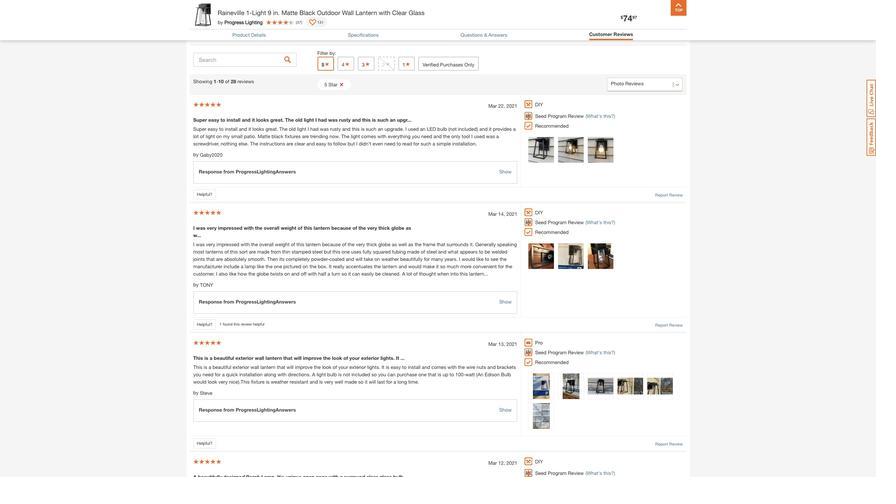 Task type: describe. For each thing, give the bounding box(es) containing it.
quick
[[226, 371, 238, 377]]

seed program review for mar 14, 2021
[[535, 219, 584, 225]]

up
[[443, 371, 448, 377]]

1 this from the top
[[193, 355, 203, 361]]

report for super easy to install and it looks great. the old light i had was rusty and this is such an upgrade. i used an led bulb (not included) and it provides a lot of light on my small patio. matte black fixtures are trending now. the light comes with everything you need and the only tool i used was a screwdriver, nothing else. the instructions are clear and easy to follow but i didn't even need to read for such a simple installation.
[[656, 192, 668, 197]]

show for i was very impressed with the overall weight of this lantern because of the very thick globe as well as the frame that surrounds it.    generally speaking most lanterns of this sort are made from thin stamped steel but this one uses fully squared tubing made of steel and what appears to be welded joints that are absolutely smooth. then its completely powder-coated and will take on weather beautifully for many years.    i would like to see the manufacturer include a lamp like the one pictured on the box. it really accentuates the lantern and would make it so much more convenient for the customer.    i also like how the globe twists on and off with half a turn so it can easily be cleaned. a lot of thought when into this lantern...
[[499, 299, 512, 305]]

2 button
[[378, 56, 395, 70]]

star symbol image
[[365, 61, 370, 66]]

for down see
[[498, 263, 504, 269]]

(what's this?) link for mar 13, 2021
[[586, 349, 615, 356]]

reviews
[[238, 78, 254, 84]]

this?) for mar 22, 2021
[[604, 113, 615, 119]]

2 super from the top
[[193, 126, 206, 132]]

the up follow
[[341, 133, 350, 139]]

1 vertical spatial beautiful
[[213, 364, 231, 370]]

need inside the this is a beautiful exterior wall lantern that will improve the look of your exterior lights. it ... this is a beautiful exterior wall lantern that will improve the look of your exterior lights. it is easy to install and comes with the wire nuts and brackets you need for a quick installation along with directions. a light bulb is not included so you can purchase one that is up to 100-watt (an edison bulb would look very nice).this fixture is weather resistant and is very well made so it will last for a long time.
[[203, 371, 214, 377]]

program for mar 14, 2021
[[548, 219, 567, 225]]

progresslightinganswers for that
[[236, 407, 296, 413]]

report review button for super easy to install and it looks great. the old light i had was rusty and this is such an upgr... super easy to install and it looks great. the old light i had was rusty and this is such an upgrade. i used an led bulb (not included) and it provides a lot of light on my small patio. matte black fixtures are trending now. the light comes with everything you need and the only tool i used was a screwdriver, nothing else. the instructions are clear and easy to follow but i didn't even need to read for such a simple installation.
[[656, 192, 683, 198]]

0 horizontal spatial thick
[[367, 241, 377, 247]]

4
[[342, 61, 345, 67]]

didn't
[[359, 140, 371, 146]]

1 vertical spatial wall
[[251, 364, 259, 370]]

can inside the this is a beautiful exterior wall lantern that will improve the look of your exterior lights. it ... this is a beautiful exterior wall lantern that will improve the look of your exterior lights. it is easy to install and comes with the wire nuts and brackets you need for a quick installation along with directions. a light bulb is not included so you can purchase one that is up to 100-watt (an edison bulb would look very nice).this fixture is weather resistant and is very well made so it will last for a long time.
[[388, 371, 396, 377]]

mar 13, 2021
[[488, 341, 517, 347]]

lanterns
[[206, 249, 223, 255]]

into
[[451, 271, 459, 277]]

seed program review for mar 22, 2021
[[535, 113, 584, 119]]

report review for i was very impressed with the overall weight of this lantern because of the very thick globe as well as the frame that surrounds it.    generally speaking most lanterns of this sort are made from thin stamped steel but this one uses fully squared tubing made of steel and what appears to be welded joints that are absolutely smooth. then its completely powder-coated and will take on weather beautifully for many years.    i would like to see the manufacturer include a lamp like the one pictured on the box. it really accentuates the lantern and would make it so much more convenient for the customer.    i also like how the globe twists on and off with half a turn so it can easily be cleaned. a lot of thought when into this lantern...
[[656, 322, 683, 328]]

$
[[621, 15, 623, 20]]

easy inside the this is a beautiful exterior wall lantern that will improve the look of your exterior lights. it ... this is a beautiful exterior wall lantern that will improve the look of your exterior lights. it is easy to install and comes with the wire nuts and brackets you need for a quick installation along with directions. a light bulb is not included so you can purchase one that is up to 100-watt (an edison bulb would look very nice).this fixture is weather resistant and is very well made so it will last for a long time.
[[391, 364, 401, 370]]

display image
[[309, 19, 316, 26]]

helpful? button for this is a beautiful exterior wall lantern that will improve the look of your exterior lights. it ... this is a beautiful exterior wall lantern that will improve the look of your exterior lights. it is easy to install and comes with the wire nuts and brackets you need for a quick installation along with directions. a light bulb is not included so you can purchase one that is up to 100-watt (an edison bulb would look very nice).this fixture is weather resistant and is very well made so it will last for a long time.
[[193, 438, 216, 449]]

light up fixtures
[[297, 126, 306, 132]]

details
[[251, 32, 266, 38]]

show button for i was very impressed with the overall weight of this lantern because of the very thick globe as w... i was very impressed with the overall weight of this lantern because of the very thick globe as well as the frame that surrounds it.    generally speaking most lanterns of this sort are made from thin stamped steel but this one uses fully squared tubing made of steel and what appears to be welded joints that are absolutely smooth. then its completely powder-coated and will take on weather beautifully for many years.    i would like to see the manufacturer include a lamp like the one pictured on the box. it really accentuates the lantern and would make it so much more convenient for the customer.    i also like how the globe twists on and off with half a turn so it can easily be cleaned. a lot of thought when into this lantern...
[[499, 298, 512, 305]]

by gaby2020
[[193, 151, 223, 158]]

of inside 'showing 1 - 10 of 28 reviews 5 star'
[[225, 78, 229, 84]]

but inside super easy to install and it looks great. the old light i had was rusty and this is such an upgr... super easy to install and it looks great. the old light i had was rusty and this is such an upgrade. i used an led bulb (not included) and it provides a lot of light on my small patio. matte black fixtures are trending now. the light comes with everything you need and the only tool i used was a screwdriver, nothing else. the instructions are clear and easy to follow but i didn't even need to read for such a simple installation.
[[348, 140, 355, 146]]

comes inside the this is a beautiful exterior wall lantern that will improve the look of your exterior lights. it ... this is a beautiful exterior wall lantern that will improve the look of your exterior lights. it is easy to install and comes with the wire nuts and brackets you need for a quick installation along with directions. a light bulb is not included so you can purchase one that is up to 100-watt (an edison bulb would look very nice).this fixture is weather resistant and is very well made so it will last for a long time.
[[432, 364, 446, 370]]

progresslightinganswers for overall
[[236, 299, 296, 305]]

2 vertical spatial such
[[421, 140, 431, 146]]

the up fixtures
[[285, 117, 294, 123]]

last
[[377, 379, 385, 385]]

small
[[231, 133, 243, 139]]

raineville 1-light 9 in. matte black outdoor wall lantern with clear glass
[[218, 9, 425, 16]]

pro
[[535, 340, 543, 345]]

appears
[[460, 249, 478, 255]]

so right 'included'
[[372, 371, 377, 377]]

was up now.
[[328, 117, 338, 123]]

2 horizontal spatial made
[[407, 249, 420, 255]]

top button
[[671, 0, 687, 16]]

so right turn
[[342, 271, 347, 277]]

by for by progress lighting
[[218, 19, 223, 25]]

light up trending
[[304, 117, 314, 123]]

0 vertical spatial improve
[[303, 355, 322, 361]]

trending
[[310, 133, 328, 139]]

from for with
[[224, 299, 234, 305]]

answers
[[489, 32, 507, 38]]

1 horizontal spatial be
[[485, 249, 490, 255]]

this?) for mar 13, 2021
[[604, 349, 615, 355]]

from for exterior
[[224, 407, 234, 413]]

a inside the this is a beautiful exterior wall lantern that will improve the look of your exterior lights. it ... this is a beautiful exterior wall lantern that will improve the look of your exterior lights. it is easy to install and comes with the wire nuts and brackets you need for a quick installation along with directions. a light bulb is not included so you can purchase one that is up to 100-watt (an edison bulb would look very nice).this fixture is weather resistant and is very well made so it will last for a long time.
[[312, 371, 315, 377]]

lighting
[[245, 19, 263, 25]]

star
[[329, 81, 338, 87]]

would inside the this is a beautiful exterior wall lantern that will improve the look of your exterior lights. it ... this is a beautiful exterior wall lantern that will improve the look of your exterior lights. it is easy to install and comes with the wire nuts and brackets you need for a quick installation along with directions. a light bulb is not included so you can purchase one that is up to 100-watt (an edison bulb would look very nice).this fixture is weather resistant and is very well made so it will last for a long time.
[[193, 379, 207, 385]]

1 horizontal spatial matte
[[282, 9, 298, 16]]

but inside i was very impressed with the overall weight of this lantern because of the very thick globe as w... i was very impressed with the overall weight of this lantern because of the very thick globe as well as the frame that surrounds it.    generally speaking most lanterns of this sort are made from thin stamped steel but this one uses fully squared tubing made of steel and what appears to be welded joints that are absolutely smooth. then its completely powder-coated and will take on weather beautifully for many years.    i would like to see the manufacturer include a lamp like the one pictured on the box. it really accentuates the lantern and would make it so much more convenient for the customer.    i also like how the globe twists on and off with half a turn so it can easily be cleaned. a lot of thought when into this lantern...
[[324, 249, 331, 255]]

0 horizontal spatial you
[[193, 371, 201, 377]]

helpful? button for super easy to install and it looks great. the old light i had was rusty and this is such an upgr... super easy to install and it looks great. the old light i had was rusty and this is such an upgrade. i used an led bulb (not included) and it provides a lot of light on my small patio. matte black fixtures are trending now. the light comes with everything you need and the only tool i used was a screwdriver, nothing else. the instructions are clear and easy to follow but i didn't even need to read for such a simple installation.
[[193, 189, 216, 200]]

along
[[264, 371, 276, 377]]

wire
[[466, 364, 475, 370]]

review
[[241, 322, 252, 326]]

for left quick
[[215, 371, 221, 377]]

surrounds
[[447, 241, 469, 247]]

edison
[[485, 371, 500, 377]]

tool
[[462, 133, 470, 139]]

0 vertical spatial one
[[342, 249, 350, 255]]

2 horizontal spatial globe
[[391, 225, 404, 231]]

0 vertical spatial great.
[[270, 117, 284, 123]]

1 vertical spatial like
[[257, 263, 264, 269]]

speaking
[[497, 241, 517, 247]]

pictured
[[283, 263, 301, 269]]

weather inside i was very impressed with the overall weight of this lantern because of the very thick globe as w... i was very impressed with the overall weight of this lantern because of the very thick globe as well as the frame that surrounds it.    generally speaking most lanterns of this sort are made from thin stamped steel but this one uses fully squared tubing made of steel and what appears to be welded joints that are absolutely smooth. then its completely powder-coated and will take on weather beautifully for many years.    i would like to see the manufacturer include a lamp like the one pictured on the box. it really accentuates the lantern and would make it so much more convenient for the customer.    i also like how the globe twists on and off with half a turn so it can easily be cleaned. a lot of thought when into this lantern...
[[382, 256, 399, 262]]

by for by steve
[[193, 390, 199, 395]]

resistant
[[290, 379, 308, 385]]

live chat image
[[867, 80, 876, 117]]

are down fixtures
[[286, 140, 293, 146]]

fixture
[[251, 379, 265, 385]]

3 diy from the top
[[535, 458, 543, 464]]

in.
[[273, 9, 280, 16]]

1 horizontal spatial globe
[[378, 241, 391, 247]]

a inside i was very impressed with the overall weight of this lantern because of the very thick globe as w... i was very impressed with the overall weight of this lantern because of the very thick globe as well as the frame that surrounds it.    generally speaking most lanterns of this sort are made from thin stamped steel but this one uses fully squared tubing made of steel and what appears to be welded joints that are absolutely smooth. then its completely powder-coated and will take on weather beautifully for many years.    i would like to see the manufacturer include a lamp like the one pictured on the box. it really accentuates the lantern and would make it so much more convenient for the customer.    i also like how the globe twists on and off with half a turn so it can easily be cleaned. a lot of thought when into this lantern...
[[402, 271, 405, 277]]

-
[[216, 78, 218, 84]]

0 vertical spatial like
[[476, 256, 484, 262]]

was up w...
[[196, 225, 206, 231]]

1 vertical spatial need
[[384, 140, 395, 146]]

super easy to install and it looks great. the old light i had was rusty and this is such an upgr... super easy to install and it looks great. the old light i had was rusty and this is such an upgrade. i used an led bulb (not included) and it provides a lot of light on my small patio. matte black fixtures are trending now. the light comes with everything you need and the only tool i used was a screwdriver, nothing else. the instructions are clear and easy to follow but i didn't even need to read for such a simple installation.
[[193, 117, 516, 146]]

smooth.
[[248, 256, 266, 262]]

(what's this?) link for mar 14, 2021
[[586, 218, 615, 226]]

twists
[[270, 271, 283, 277]]

1 vertical spatial one
[[274, 263, 282, 269]]

report review for this is a beautiful exterior wall lantern that will improve the look of your exterior lights. it is easy to install and comes with the wire nuts and brackets you need for a quick installation along with directions. a light bulb is not included so you can purchase one that is up to 100-watt (an edison bulb would look very nice).this fixture is weather resistant and is very well made so it will last for a long time.
[[656, 441, 683, 447]]

4 seed from the top
[[535, 470, 547, 476]]

2 horizontal spatial an
[[420, 126, 426, 132]]

recommended for i was very impressed with the overall weight of this lantern because of the very thick globe as well as the frame that surrounds it.    generally speaking most lanterns of this sort are made from thin stamped steel but this one uses fully squared tubing made of steel and what appears to be welded joints that are absolutely smooth. then its completely powder-coated and will take on weather beautifully for many years.    i would like to see the manufacturer include a lamp like the one pictured on the box. it really accentuates the lantern and would make it so much more convenient for the customer.    i also like how the globe twists on and off with half a turn so it can easily be cleaned. a lot of thought when into this lantern...
[[535, 229, 569, 235]]

0 vertical spatial impressed
[[218, 225, 242, 231]]

1 horizontal spatial you
[[378, 371, 386, 377]]

response for tony
[[199, 299, 222, 305]]

1 vertical spatial be
[[375, 271, 381, 277]]

customer reviews
[[589, 31, 633, 37]]

by:
[[330, 50, 336, 56]]

1 vertical spatial lights.
[[367, 364, 380, 370]]

0 vertical spatial install
[[227, 117, 241, 123]]

0 vertical spatial beautiful
[[214, 355, 234, 361]]

1 vertical spatial weight
[[275, 241, 290, 247]]

(what's for mar 22, 2021
[[586, 113, 602, 119]]

14,
[[498, 211, 505, 217]]

included)
[[458, 126, 478, 132]]

it inside i was very impressed with the overall weight of this lantern because of the very thick globe as w... i was very impressed with the overall weight of this lantern because of the very thick globe as well as the frame that surrounds it.    generally speaking most lanterns of this sort are made from thin stamped steel but this one uses fully squared tubing made of steel and what appears to be welded joints that are absolutely smooth. then its completely powder-coated and will take on weather beautifully for many years.    i would like to see the manufacturer include a lamp like the one pictured on the box. it really accentuates the lantern and would make it so much more convenient for the customer.    i also like how the globe twists on and off with half a turn so it can easily be cleaned. a lot of thought when into this lantern...
[[329, 263, 332, 269]]

screwdriver,
[[193, 140, 219, 146]]

(what's this?) for mar 22, 2021
[[586, 113, 615, 119]]

bulb
[[501, 371, 511, 377]]

cleaned.
[[382, 271, 401, 277]]

seed for mar 22, 2021
[[535, 113, 547, 119]]

nuts
[[477, 364, 486, 370]]

directions.
[[288, 371, 311, 377]]

only
[[465, 61, 475, 67]]

0 vertical spatial overall
[[264, 225, 279, 231]]

box.
[[318, 263, 328, 269]]

lamp
[[245, 263, 256, 269]]

by for by tony
[[193, 281, 199, 287]]

questions & answers
[[461, 32, 507, 38]]

131 button
[[306, 17, 327, 27]]

response for steve
[[199, 407, 222, 413]]

1 vertical spatial overall
[[259, 241, 274, 247]]

1 vertical spatial install
[[225, 126, 238, 132]]

1 vertical spatial great.
[[266, 126, 278, 132]]

even
[[373, 140, 383, 146]]

1 vertical spatial look
[[322, 364, 332, 370]]

2 vertical spatial globe
[[257, 271, 269, 277]]

)
[[301, 20, 302, 24]]

program for mar 22, 2021
[[548, 113, 567, 119]]

1 vertical spatial looks
[[253, 126, 264, 132]]

manufacturer
[[193, 263, 222, 269]]

2021 for mar 13, 2021
[[507, 341, 517, 347]]

1 vertical spatial had
[[310, 126, 319, 132]]

1 vertical spatial would
[[408, 263, 422, 269]]

light up didn't
[[351, 133, 360, 139]]

9
[[268, 9, 271, 16]]

are up smooth.
[[249, 249, 256, 255]]

so down 'included'
[[358, 379, 364, 385]]

2
[[382, 61, 385, 67]]

what
[[448, 249, 459, 255]]

report review button for this is a beautiful exterior wall lantern that will improve the look of your exterior lights. it ... this is a beautiful exterior wall lantern that will improve the look of your exterior lights. it is easy to install and comes with the wire nuts and brackets you need for a quick installation along with directions. a light bulb is not included so you can purchase one that is up to 100-watt (an edison bulb would look very nice).this fixture is weather resistant and is very well made so it will last for a long time.
[[656, 441, 683, 447]]

will inside i was very impressed with the overall weight of this lantern because of the very thick globe as w... i was very impressed with the overall weight of this lantern because of the very thick globe as well as the frame that surrounds it.    generally speaking most lanterns of this sort are made from thin stamped steel but this one uses fully squared tubing made of steel and what appears to be welded joints that are absolutely smooth. then its completely powder-coated and will take on weather beautifully for many years.    i would like to see the manufacturer include a lamp like the one pictured on the box. it really accentuates the lantern and would make it so much more convenient for the customer.    i also like how the globe twists on and off with half a turn so it can easily be cleaned. a lot of thought when into this lantern...
[[356, 256, 363, 262]]

28
[[231, 78, 236, 84]]

comes inside super easy to install and it looks great. the old light i had was rusty and this is such an upgr... super easy to install and it looks great. the old light i had was rusty and this is such an upgrade. i used an led bulb (not included) and it provides a lot of light on my small patio. matte black fixtures are trending now. the light comes with everything you need and the only tool i used was a screwdriver, nothing else. the instructions are clear and easy to follow but i didn't even need to read for such a simple installation.
[[361, 133, 376, 139]]

nice).this
[[229, 379, 250, 385]]

tony
[[200, 282, 213, 288]]

outdoor
[[317, 9, 340, 16]]

well inside the this is a beautiful exterior wall lantern that will improve the look of your exterior lights. it ... this is a beautiful exterior wall lantern that will improve the look of your exterior lights. it is easy to install and comes with the wire nuts and brackets you need for a quick installation along with directions. a light bulb is not included so you can purchase one that is up to 100-watt (an edison bulb would look very nice).this fixture is weather resistant and is very well made so it will last for a long time.
[[335, 379, 343, 385]]

install inside the this is a beautiful exterior wall lantern that will improve the look of your exterior lights. it ... this is a beautiful exterior wall lantern that will improve the look of your exterior lights. it is easy to install and comes with the wire nuts and brackets you need for a quick installation along with directions. a light bulb is not included so you can purchase one that is up to 100-watt (an edison bulb would look very nice).this fixture is weather resistant and is very well made so it will last for a long time.
[[408, 364, 421, 370]]

0 vertical spatial your
[[349, 355, 360, 361]]

for inside super easy to install and it looks great. the old light i had was rusty and this is such an upgr... super easy to install and it looks great. the old light i had was rusty and this is such an upgrade. i used an led bulb (not included) and it provides a lot of light on my small patio. matte black fixtures are trending now. the light comes with everything you need and the only tool i used was a screwdriver, nothing else. the instructions are clear and easy to follow but i didn't even need to read for such a simple installation.
[[414, 140, 419, 146]]

years.
[[445, 256, 458, 262]]

response from progresslightinganswers for gaby2020
[[199, 168, 296, 174]]

1 horizontal spatial an
[[390, 117, 396, 123]]

mar for mar 14, 2021
[[488, 211, 497, 217]]

made inside the this is a beautiful exterior wall lantern that will improve the look of your exterior lights. it ... this is a beautiful exterior wall lantern that will improve the look of your exterior lights. it is easy to install and comes with the wire nuts and brackets you need for a quick installation along with directions. a light bulb is not included so you can purchase one that is up to 100-watt (an edison bulb would look very nice).this fixture is weather resistant and is very well made so it will last for a long time.
[[345, 379, 357, 385]]

filter
[[317, 50, 328, 56]]

clear
[[295, 140, 305, 146]]

by progress lighting
[[218, 19, 263, 25]]

by tony
[[193, 281, 213, 288]]

one inside the this is a beautiful exterior wall lantern that will improve the look of your exterior lights. it ... this is a beautiful exterior wall lantern that will improve the look of your exterior lights. it is easy to install and comes with the wire nuts and brackets you need for a quick installation along with directions. a light bulb is not included so you can purchase one that is up to 100-watt (an edison bulb would look very nice).this fixture is weather resistant and is very well made so it will last for a long time.
[[419, 371, 427, 377]]

reviews
[[614, 31, 633, 37]]

sort
[[239, 249, 248, 255]]

squared
[[373, 249, 391, 255]]

2 horizontal spatial need
[[421, 133, 432, 139]]

1 vertical spatial such
[[366, 126, 377, 132]]

report review button for i was very impressed with the overall weight of this lantern because of the very thick globe as w... i was very impressed with the overall weight of this lantern because of the very thick globe as well as the frame that surrounds it.    generally speaking most lanterns of this sort are made from thin stamped steel but this one uses fully squared tubing made of steel and what appears to be welded joints that are absolutely smooth. then its completely powder-coated and will take on weather beautifully for many years.    i would like to see the manufacturer include a lamp like the one pictured on the box. it really accentuates the lantern and would make it so much more convenient for the customer.    i also like how the globe twists on and off with half a turn so it can easily be cleaned. a lot of thought when into this lantern...
[[656, 322, 683, 328]]

nothing
[[221, 140, 237, 146]]

4 this?) from the top
[[604, 470, 615, 476]]

1-
[[246, 9, 252, 16]]

for right 'last'
[[386, 379, 392, 385]]

3 button
[[358, 56, 375, 70]]

0 vertical spatial because
[[331, 225, 351, 231]]

from inside i was very impressed with the overall weight of this lantern because of the very thick globe as w... i was very impressed with the overall weight of this lantern because of the very thick globe as well as the frame that surrounds it.    generally speaking most lanterns of this sort are made from thin stamped steel but this one uses fully squared tubing made of steel and what appears to be welded joints that are absolutely smooth. then its completely powder-coated and will take on weather beautifully for many years.    i would like to see the manufacturer include a lamp like the one pictured on the box. it really accentuates the lantern and would make it so much more convenient for the customer.    i also like how the globe twists on and off with half a turn so it can easily be cleaned. a lot of thought when into this lantern...
[[271, 249, 281, 255]]

4 (what's this?) link from the top
[[586, 469, 615, 477]]

matte inside super easy to install and it looks great. the old light i had was rusty and this is such an upgr... super easy to install and it looks great. the old light i had was rusty and this is such an upgrade. i used an led bulb (not included) and it provides a lot of light on my small patio. matte black fixtures are trending now. the light comes with everything you need and the only tool i used was a screwdriver, nothing else. the instructions are clear and easy to follow but i didn't even need to read for such a simple installation.
[[258, 133, 270, 139]]

can inside i was very impressed with the overall weight of this lantern because of the very thick globe as w... i was very impressed with the overall weight of this lantern because of the very thick globe as well as the frame that surrounds it.    generally speaking most lanterns of this sort are made from thin stamped steel but this one uses fully squared tubing made of steel and what appears to be welded joints that are absolutely smooth. then its completely powder-coated and will take on weather beautifully for many years.    i would like to see the manufacturer include a lamp like the one pictured on the box. it really accentuates the lantern and would make it so much more convenient for the customer.    i also like how the globe twists on and off with half a turn so it can easily be cleaned. a lot of thought when into this lantern...
[[352, 271, 360, 277]]

0 vertical spatial rusty
[[339, 117, 351, 123]]

powder-
[[311, 256, 329, 262]]

lantern
[[356, 9, 377, 16]]

show for super easy to install and it looks great. the old light i had was rusty and this is such an upgrade. i used an led bulb (not included) and it provides a lot of light on my small patio. matte black fixtures are trending now. the light comes with everything you need and the only tool i used was a screwdriver, nothing else. the instructions are clear and easy to follow but i didn't even need to read for such a simple installation.
[[499, 168, 512, 174]]

glass
[[409, 9, 425, 16]]

see
[[491, 256, 499, 262]]

was up trending
[[320, 126, 329, 132]]

bulb inside super easy to install and it looks great. the old light i had was rusty and this is such an upgr... super easy to install and it looks great. the old light i had was rusty and this is such an upgrade. i used an led bulb (not included) and it provides a lot of light on my small patio. matte black fixtures are trending now. the light comes with everything you need and the only tool i used was a screwdriver, nothing else. the instructions are clear and easy to follow but i didn't even need to read for such a simple installation.
[[437, 126, 447, 132]]

1 vertical spatial your
[[338, 364, 348, 370]]

the down patio.
[[250, 140, 258, 146]]

1 vertical spatial because
[[322, 241, 341, 247]]

filter by:
[[317, 50, 336, 56]]

fixtures
[[285, 133, 301, 139]]

specifications
[[348, 32, 379, 38]]

1 inside 'showing 1 - 10 of 28 reviews 5 star'
[[214, 78, 216, 84]]

1 vertical spatial improve
[[295, 364, 313, 370]]

program for mar 13, 2021
[[548, 349, 567, 355]]

w...
[[193, 232, 201, 238]]

star symbol image for 1
[[405, 61, 411, 66]]

mar for mar 13, 2021
[[488, 341, 497, 347]]

22,
[[498, 103, 505, 109]]

else.
[[239, 140, 249, 146]]

0 horizontal spatial look
[[208, 379, 217, 385]]



Task type: vqa. For each thing, say whether or not it's contained in the screenshot.
the top ProgressLightingAnswers
yes



Task type: locate. For each thing, give the bounding box(es) containing it.
1 2021 from the top
[[507, 103, 517, 109]]

bulb left not
[[327, 371, 337, 377]]

3 2021 from the top
[[507, 341, 517, 347]]

0 vertical spatial look
[[332, 355, 342, 361]]

recommended for super easy to install and it looks great. the old light i had was rusty and this is such an upgrade. i used an led bulb (not included) and it provides a lot of light on my small patio. matte black fixtures are trending now. the light comes with everything you need and the only tool i used was a screwdriver, nothing else. the instructions are clear and easy to follow but i didn't even need to read for such a simple installation.
[[535, 123, 569, 129]]

response down 'tony'
[[199, 299, 222, 305]]

would up by steve
[[193, 379, 207, 385]]

0 vertical spatial this
[[193, 355, 203, 361]]

brackets
[[497, 364, 516, 370]]

by inside by steve
[[193, 390, 199, 395]]

1 horizontal spatial thick
[[379, 225, 390, 231]]

by down screwdriver,
[[193, 151, 199, 157]]

0 vertical spatial 1
[[403, 61, 405, 67]]

by left the steve button
[[193, 390, 199, 395]]

2 vertical spatial it
[[382, 364, 385, 370]]

2 star symbol image from the left
[[345, 61, 350, 66]]

can down accentuates
[[352, 271, 360, 277]]

one up twists
[[274, 263, 282, 269]]

mar for mar 12, 2021
[[488, 460, 497, 466]]

1 vertical spatial 5
[[324, 81, 327, 87]]

it right box.
[[329, 263, 332, 269]]

2 progresslightinganswers from the top
[[236, 299, 296, 305]]

thick up fully
[[367, 241, 377, 247]]

0 vertical spatial matte
[[282, 9, 298, 16]]

5 inside 'showing 1 - 10 of 28 reviews 5 star'
[[324, 81, 327, 87]]

you inside super easy to install and it looks great. the old light i had was rusty and this is such an upgr... super easy to install and it looks great. the old light i had was rusty and this is such an upgrade. i used an led bulb (not included) and it provides a lot of light on my small patio. matte black fixtures are trending now. the light comes with everything you need and the only tool i used was a screwdriver, nothing else. the instructions are clear and easy to follow but i didn't even need to read for such a simple installation.
[[412, 133, 420, 139]]

2 seed from the top
[[535, 219, 547, 225]]

welded
[[492, 249, 508, 255]]

0 horizontal spatial like
[[229, 271, 236, 277]]

weather
[[382, 256, 399, 262], [271, 379, 288, 385]]

2 vertical spatial helpful?
[[197, 441, 212, 446]]

like up convenient
[[476, 256, 484, 262]]

globe up squared
[[378, 241, 391, 247]]

1 (what's from the top
[[586, 113, 602, 119]]

0 horizontal spatial your
[[338, 364, 348, 370]]

1 vertical spatial a
[[312, 371, 315, 377]]

uses
[[351, 249, 361, 255]]

from down nothing
[[224, 168, 234, 174]]

3 this?) from the top
[[604, 349, 615, 355]]

a right cleaned. at the bottom left
[[402, 271, 405, 277]]

star symbol image inside 4 button
[[345, 61, 350, 66]]

4 (what's this?) from the top
[[586, 470, 615, 476]]

1 for 1
[[403, 61, 405, 67]]

4 mar from the top
[[488, 460, 497, 466]]

2 helpful? button from the top
[[193, 319, 216, 330]]

5 down filter
[[322, 61, 324, 67]]

1 recommended from the top
[[535, 123, 569, 129]]

0 vertical spatial well
[[398, 241, 407, 247]]

0 horizontal spatial matte
[[258, 133, 270, 139]]

2 horizontal spatial like
[[476, 256, 484, 262]]

for right read
[[414, 140, 419, 146]]

you up read
[[412, 133, 420, 139]]

by for by gaby2020
[[193, 151, 199, 157]]

seed for mar 14, 2021
[[535, 219, 547, 225]]

questions & answers button
[[461, 32, 507, 38], [461, 32, 507, 38]]

how
[[238, 271, 247, 277]]

then
[[267, 256, 278, 262]]

star symbol image left 3
[[345, 61, 350, 66]]

was
[[328, 117, 338, 123], [320, 126, 329, 132], [486, 133, 495, 139], [196, 225, 206, 231], [196, 241, 205, 247]]

2 show from the top
[[499, 299, 512, 305]]

from for and
[[224, 168, 234, 174]]

used
[[408, 126, 419, 132], [474, 133, 485, 139]]

mar left 12,
[[488, 460, 497, 466]]

weather down squared
[[382, 256, 399, 262]]

3 recommended from the top
[[535, 359, 569, 365]]

mar for mar 22, 2021
[[488, 103, 497, 109]]

0 vertical spatial bulb
[[437, 126, 447, 132]]

1 vertical spatial report
[[656, 322, 668, 328]]

(what's
[[586, 113, 602, 119], [586, 219, 602, 225], [586, 349, 602, 355], [586, 470, 602, 476]]

of inside super easy to install and it looks great. the old light i had was rusty and this is such an upgr... super easy to install and it looks great. the old light i had was rusty and this is such an upgrade. i used an led bulb (not included) and it provides a lot of light on my small patio. matte black fixtures are trending now. the light comes with everything you need and the only tool i used was a screwdriver, nothing else. the instructions are clear and easy to follow but i didn't even need to read for such a simple installation.
[[200, 133, 204, 139]]

because up the coated
[[322, 241, 341, 247]]

product
[[232, 32, 250, 38]]

like down smooth.
[[257, 263, 264, 269]]

(what's this?)
[[586, 113, 615, 119], [586, 219, 615, 225], [586, 349, 615, 355], [586, 470, 615, 476]]

0 horizontal spatial used
[[408, 126, 419, 132]]

5 inside button
[[322, 61, 324, 67]]

3 (what's from the top
[[586, 349, 602, 355]]

0 horizontal spatial made
[[257, 249, 270, 255]]

such up didn't
[[366, 126, 377, 132]]

1 left found
[[220, 322, 222, 326]]

progresslightinganswers up "helpful"
[[236, 299, 296, 305]]

0 vertical spatial response from progresslightinganswers
[[199, 168, 296, 174]]

1 response from the top
[[199, 168, 222, 174]]

the inside super easy to install and it looks great. the old light i had was rusty and this is such an upgr... super easy to install and it looks great. the old light i had was rusty and this is such an upgrade. i used an led bulb (not included) and it provides a lot of light on my small patio. matte black fixtures are trending now. the light comes with everything you need and the only tool i used was a screwdriver, nothing else. the instructions are clear and easy to follow but i didn't even need to read for such a simple installation.
[[443, 133, 450, 139]]

when
[[437, 271, 449, 277]]

1 vertical spatial impressed
[[217, 241, 239, 247]]

1 (what's this?) link from the top
[[586, 112, 615, 119]]

0 horizontal spatial be
[[375, 271, 381, 277]]

mar left "14,"
[[488, 211, 497, 217]]

1 show button from the top
[[499, 168, 512, 175]]

the
[[443, 133, 450, 139], [255, 225, 262, 231], [359, 225, 366, 231], [251, 241, 258, 247], [348, 241, 355, 247], [415, 241, 422, 247], [500, 256, 507, 262], [266, 263, 273, 269], [310, 263, 317, 269], [374, 263, 381, 269], [506, 263, 512, 269], [248, 271, 255, 277], [323, 355, 331, 361], [314, 364, 321, 370], [458, 364, 465, 370]]

4 (what's from the top
[[586, 470, 602, 476]]

be down 'generally'
[[485, 249, 490, 255]]

(what's this?) for mar 13, 2021
[[586, 349, 615, 355]]

by inside by tony
[[193, 281, 199, 287]]

show button for super easy to install and it looks great. the old light i had was rusty and this is such an upgr... super easy to install and it looks great. the old light i had was rusty and this is such an upgrade. i used an led bulb (not included) and it provides a lot of light on my small patio. matte black fixtures are trending now. the light comes with everything you need and the only tool i used was a screwdriver, nothing else. the instructions are clear and easy to follow but i didn't even need to read for such a simple installation.
[[499, 168, 512, 175]]

progresslightinganswers for and
[[236, 168, 296, 174]]

one up time.
[[419, 371, 427, 377]]

2 steel from the left
[[427, 249, 437, 255]]

3 show button from the top
[[499, 406, 512, 413]]

2021 right 22,
[[507, 103, 517, 109]]

recommended for this is a beautiful exterior wall lantern that will improve the look of your exterior lights. it is easy to install and comes with the wire nuts and brackets you need for a quick installation along with directions. a light bulb is not included so you can purchase one that is up to 100-watt (an edison bulb would look very nice).this fixture is weather resistant and is very well made so it will last for a long time.
[[535, 359, 569, 365]]

1 vertical spatial response
[[199, 299, 222, 305]]

2 recommended from the top
[[535, 229, 569, 235]]

joints
[[193, 256, 205, 262]]

response down gaby2020 button
[[199, 168, 222, 174]]

you up by steve
[[193, 371, 201, 377]]

2 vertical spatial response
[[199, 407, 222, 413]]

the up black
[[279, 126, 288, 132]]

1 vertical spatial used
[[474, 133, 485, 139]]

many
[[431, 256, 443, 262]]

report for this is a beautiful exterior wall lantern that will improve the look of your exterior lights. it is easy to install and comes with the wire nuts and brackets you need for a quick installation along with directions. a light bulb is not included so you can purchase one that is up to 100-watt (an edison bulb would look very nice).this fixture is weather resistant and is very well made so it will last for a long time.
[[656, 441, 668, 447]]

2 this?) from the top
[[604, 219, 615, 225]]

1 helpful? from the top
[[197, 192, 212, 197]]

seed
[[535, 113, 547, 119], [535, 219, 547, 225], [535, 349, 547, 355], [535, 470, 547, 476]]

clear
[[392, 9, 407, 16]]

1 report review button from the top
[[656, 192, 683, 198]]

1 response from progresslightinganswers from the top
[[199, 168, 296, 174]]

half
[[318, 271, 326, 277]]

0 horizontal spatial such
[[366, 126, 377, 132]]

helpful? for super easy to install and it looks great. the old light i had was rusty and this is such an upgr... super easy to install and it looks great. the old light i had was rusty and this is such an upgrade. i used an led bulb (not included) and it provides a lot of light on my small patio. matte black fixtures are trending now. the light comes with everything you need and the only tool i used was a screwdriver, nothing else. the instructions are clear and easy to follow but i didn't even need to read for such a simple installation.
[[197, 192, 212, 197]]

5 left star at top left
[[324, 81, 327, 87]]

3 seed program review from the top
[[535, 349, 584, 355]]

instructions
[[260, 140, 285, 146]]

3 helpful? button from the top
[[193, 438, 216, 449]]

2 horizontal spatial look
[[332, 355, 342, 361]]

would
[[462, 256, 475, 262], [408, 263, 422, 269], [193, 379, 207, 385]]

star symbol image inside "1" button
[[405, 61, 411, 66]]

an left upgrade.
[[378, 126, 383, 132]]

0 vertical spatial progresslightinganswers
[[236, 168, 296, 174]]

0 horizontal spatial lot
[[193, 133, 199, 139]]

used down upgr...
[[408, 126, 419, 132]]

need down led
[[421, 133, 432, 139]]

1 horizontal spatial your
[[349, 355, 360, 361]]

would down 'beautifully'
[[408, 263, 422, 269]]

are up clear on the top left of the page
[[302, 133, 309, 139]]

2 vertical spatial 1
[[220, 322, 222, 326]]

bulb inside the this is a beautiful exterior wall lantern that will improve the look of your exterior lights. it ... this is a beautiful exterior wall lantern that will improve the look of your exterior lights. it is easy to install and comes with the wire nuts and brackets you need for a quick installation along with directions. a light bulb is not included so you can purchase one that is up to 100-watt (an edison bulb would look very nice).this fixture is weather resistant and is very well made so it will last for a long time.
[[327, 371, 337, 377]]

0 vertical spatial report review button
[[656, 192, 683, 198]]

is
[[372, 117, 376, 123], [361, 126, 365, 132], [204, 355, 208, 361], [204, 364, 207, 370], [386, 364, 389, 370], [338, 371, 342, 377], [438, 371, 441, 377], [266, 379, 270, 385], [319, 379, 323, 385]]

report review button
[[656, 192, 683, 198], [656, 322, 683, 328], [656, 441, 683, 447]]

3 report from the top
[[656, 441, 668, 447]]

2021 right 13,
[[507, 341, 517, 347]]

steel
[[312, 249, 323, 255], [427, 249, 437, 255]]

lot inside i was very impressed with the overall weight of this lantern because of the very thick globe as w... i was very impressed with the overall weight of this lantern because of the very thick globe as well as the frame that surrounds it.    generally speaking most lanterns of this sort are made from thin stamped steel but this one uses fully squared tubing made of steel and what appears to be welded joints that are absolutely smooth. then its completely powder-coated and will take on weather beautifully for many years.    i would like to see the manufacturer include a lamp like the one pictured on the box. it really accentuates the lantern and would make it so much more convenient for the customer.    i also like how the globe twists on and off with half a turn so it can easily be cleaned. a lot of thought when into this lantern...
[[407, 271, 412, 277]]

3 (what's this?) from the top
[[586, 349, 615, 355]]

well inside i was very impressed with the overall weight of this lantern because of the very thick globe as w... i was very impressed with the overall weight of this lantern because of the very thick globe as well as the frame that surrounds it.    generally speaking most lanterns of this sort are made from thin stamped steel but this one uses fully squared tubing made of steel and what appears to be welded joints that are absolutely smooth. then its completely powder-coated and will take on weather beautifully for many years.    i would like to see the manufacturer include a lamp like the one pictured on the box. it really accentuates the lantern and would make it so much more convenient for the customer.    i also like how the globe twists on and off with half a turn so it can easily be cleaned. a lot of thought when into this lantern...
[[398, 241, 407, 247]]

2 response from progresslightinganswers from the top
[[199, 299, 296, 305]]

not
[[343, 371, 350, 377]]

report for i was very impressed with the overall weight of this lantern because of the very thick globe as well as the frame that surrounds it.    generally speaking most lanterns of this sort are made from thin stamped steel but this one uses fully squared tubing made of steel and what appears to be welded joints that are absolutely smooth. then its completely powder-coated and will take on weather beautifully for many years.    i would like to see the manufacturer include a lamp like the one pictured on the box. it really accentuates the lantern and would make it so much more convenient for the customer.    i also like how the globe twists on and off with half a turn so it can easily be cleaned. a lot of thought when into this lantern...
[[656, 322, 668, 328]]

on inside super easy to install and it looks great. the old light i had was rusty and this is such an upgr... super easy to install and it looks great. the old light i had was rusty and this is such an upgrade. i used an led bulb (not included) and it provides a lot of light on my small patio. matte black fixtures are trending now. the light comes with everything you need and the only tool i used was a screwdriver, nothing else. the instructions are clear and easy to follow but i didn't even need to read for such a simple installation.
[[216, 133, 222, 139]]

purchase
[[397, 371, 417, 377]]

globe up tubing
[[391, 225, 404, 231]]

2 report from the top
[[656, 322, 668, 328]]

1 program from the top
[[548, 113, 567, 119]]

everything
[[388, 133, 411, 139]]

1 left 10
[[214, 78, 216, 84]]

1 (what's this?) from the top
[[586, 113, 615, 119]]

show button for this is a beautiful exterior wall lantern that will improve the look of your exterior lights. it ... this is a beautiful exterior wall lantern that will improve the look of your exterior lights. it is easy to install and comes with the wire nuts and brackets you need for a quick installation along with directions. a light bulb is not included so you can purchase one that is up to 100-watt (an edison bulb would look very nice).this fixture is weather resistant and is very well made so it will last for a long time.
[[499, 406, 512, 413]]

2 seed program review from the top
[[535, 219, 584, 225]]

black
[[300, 9, 315, 16]]

1 vertical spatial show
[[499, 299, 512, 305]]

your up 'included'
[[349, 355, 360, 361]]

1 diy from the top
[[535, 101, 543, 107]]

are
[[302, 133, 309, 139], [286, 140, 293, 146], [249, 249, 256, 255], [216, 256, 223, 262]]

coated
[[329, 256, 345, 262]]

well
[[398, 241, 407, 247], [335, 379, 343, 385]]

0 vertical spatial lights.
[[381, 355, 395, 361]]

2 horizontal spatial would
[[462, 256, 475, 262]]

0 vertical spatial wall
[[255, 355, 264, 361]]

1 vertical spatial 1
[[214, 78, 216, 84]]

exterior
[[236, 355, 254, 361], [361, 355, 379, 361], [233, 364, 249, 370], [349, 364, 366, 370]]

report review for super easy to install and it looks great. the old light i had was rusty and this is such an upgrade. i used an led bulb (not included) and it provides a lot of light on my small patio. matte black fixtures are trending now. the light comes with everything you need and the only tool i used was a screwdriver, nothing else. the instructions are clear and easy to follow but i didn't even need to read for such a simple installation.
[[656, 192, 683, 197]]

globe left twists
[[257, 271, 269, 277]]

report review
[[656, 192, 683, 197], [656, 322, 683, 328], [656, 441, 683, 447]]

0 vertical spatial it
[[329, 263, 332, 269]]

2 report review button from the top
[[656, 322, 683, 328]]

1 vertical spatial rusty
[[330, 126, 341, 132]]

program
[[548, 113, 567, 119], [548, 219, 567, 225], [548, 349, 567, 355], [548, 470, 567, 476]]

this?)
[[604, 113, 615, 119], [604, 219, 615, 225], [604, 349, 615, 355], [604, 470, 615, 476]]

light up screwdriver,
[[206, 133, 215, 139]]

star symbol image
[[324, 61, 330, 66], [345, 61, 350, 66], [385, 61, 391, 66], [405, 61, 411, 66]]

2021 for mar 12, 2021
[[507, 460, 517, 466]]

from down nice).this at the left
[[224, 407, 234, 413]]

from up found
[[224, 299, 234, 305]]

2 mar from the top
[[488, 211, 497, 217]]

0 vertical spatial show button
[[499, 168, 512, 175]]

beautiful
[[214, 355, 234, 361], [213, 364, 231, 370]]

1 report review from the top
[[656, 192, 683, 197]]

on left my
[[216, 133, 222, 139]]

tubing
[[392, 249, 406, 255]]

3 response from the top
[[199, 407, 222, 413]]

make
[[423, 263, 435, 269]]

seed for mar 13, 2021
[[535, 349, 547, 355]]

made down not
[[345, 379, 357, 385]]

rusty
[[339, 117, 351, 123], [330, 126, 341, 132]]

an
[[390, 117, 396, 123], [378, 126, 383, 132], [420, 126, 426, 132]]

1 vertical spatial it
[[396, 355, 399, 361]]

0 vertical spatial globe
[[391, 225, 404, 231]]

3 progresslightinganswers from the top
[[236, 407, 296, 413]]

1 for 1 found this review helpful
[[220, 322, 222, 326]]

an up upgrade.
[[390, 117, 396, 123]]

1 progresslightinganswers from the top
[[236, 168, 296, 174]]

progresslightinganswers down instructions
[[236, 168, 296, 174]]

can left purchase
[[388, 371, 396, 377]]

response down the steve button
[[199, 407, 222, 413]]

a
[[513, 126, 516, 132], [496, 133, 499, 139], [433, 140, 435, 146], [241, 263, 243, 269], [328, 271, 330, 277], [210, 355, 212, 361], [209, 364, 211, 370], [222, 371, 225, 377], [394, 379, 396, 385]]

0 vertical spatial report
[[656, 192, 668, 197]]

2 vertical spatial show button
[[499, 406, 512, 413]]

2 vertical spatial response from progresslightinganswers
[[199, 407, 296, 413]]

1 vertical spatial bulb
[[327, 371, 337, 377]]

1 seed from the top
[[535, 113, 547, 119]]

one left uses
[[342, 249, 350, 255]]

weight
[[281, 225, 296, 231], [275, 241, 290, 247]]

0 vertical spatial had
[[318, 117, 327, 123]]

lot inside super easy to install and it looks great. the old light i had was rusty and this is such an upgr... super easy to install and it looks great. the old light i had was rusty and this is such an upgrade. i used an led bulb (not included) and it provides a lot of light on my small patio. matte black fixtures are trending now. the light comes with everything you need and the only tool i used was a screwdriver, nothing else. the instructions are clear and easy to follow but i didn't even need to read for such a simple installation.
[[193, 133, 199, 139]]

0 vertical spatial diy
[[535, 101, 543, 107]]

from up then
[[271, 249, 281, 255]]

response
[[199, 168, 222, 174], [199, 299, 222, 305], [199, 407, 222, 413]]

2 response from the top
[[199, 299, 222, 305]]

2 report review from the top
[[656, 322, 683, 328]]

but right follow
[[348, 140, 355, 146]]

1 vertical spatial well
[[335, 379, 343, 385]]

product details button
[[232, 32, 266, 38], [232, 32, 266, 38]]

(what's this?) for mar 14, 2021
[[586, 219, 615, 225]]

1 star symbol image from the left
[[324, 61, 330, 66]]

accentuates
[[346, 263, 373, 269]]

1 vertical spatial report review button
[[656, 322, 683, 328]]

1 horizontal spatial well
[[398, 241, 407, 247]]

recommended
[[535, 123, 569, 129], [535, 229, 569, 235], [535, 359, 569, 365]]

2 horizontal spatial it
[[396, 355, 399, 361]]

like
[[476, 256, 484, 262], [257, 263, 264, 269], [229, 271, 236, 277]]

0 vertical spatial helpful? button
[[193, 189, 216, 200]]

on down squared
[[375, 256, 380, 262]]

0 horizontal spatial steel
[[312, 249, 323, 255]]

2 this from the top
[[193, 364, 202, 370]]

1 right 2 button
[[403, 61, 405, 67]]

3 program from the top
[[548, 349, 567, 355]]

steve
[[200, 390, 212, 396]]

fully
[[363, 249, 372, 255]]

was up most
[[196, 241, 205, 247]]

1 horizontal spatial one
[[342, 249, 350, 255]]

show button
[[499, 168, 512, 175], [499, 298, 512, 305], [499, 406, 512, 413]]

1 vertical spatial weather
[[271, 379, 288, 385]]

(what's for mar 14, 2021
[[586, 219, 602, 225]]

diy for mar 14, 2021
[[535, 209, 543, 215]]

1 vertical spatial lot
[[407, 271, 412, 277]]

on up "off"
[[303, 263, 308, 269]]

star symbol image right 2 button
[[405, 61, 411, 66]]

(what's this?) link for mar 22, 2021
[[586, 112, 615, 119]]

4 seed program review from the top
[[535, 470, 584, 476]]

to
[[221, 117, 225, 123], [219, 126, 224, 132], [328, 140, 332, 146], [397, 140, 401, 146], [479, 249, 483, 255], [485, 256, 489, 262], [402, 364, 407, 370], [450, 371, 454, 377]]

was down provides
[[486, 133, 495, 139]]

for up make on the left of the page
[[424, 256, 430, 262]]

mar left 22,
[[488, 103, 497, 109]]

1 super from the top
[[193, 117, 207, 123]]

1 mar from the top
[[488, 103, 497, 109]]

as
[[406, 225, 411, 231], [392, 241, 397, 247], [408, 241, 413, 247]]

customer reviews button
[[589, 31, 633, 38], [589, 31, 633, 37]]

0 horizontal spatial it
[[329, 263, 332, 269]]

by inside by gaby2020
[[193, 151, 199, 157]]

install up small
[[227, 117, 241, 123]]

matte up (
[[282, 9, 298, 16]]

but up powder-
[[324, 249, 331, 255]]

0 horizontal spatial an
[[378, 126, 383, 132]]

3 report review button from the top
[[656, 441, 683, 447]]

2 diy from the top
[[535, 209, 543, 215]]

verified purchases only
[[423, 61, 475, 67]]

led
[[427, 126, 436, 132]]

1 horizontal spatial a
[[402, 271, 405, 277]]

helpful? for this is a beautiful exterior wall lantern that will improve the look of your exterior lights. it ... this is a beautiful exterior wall lantern that will improve the look of your exterior lights. it is easy to install and comes with the wire nuts and brackets you need for a quick installation along with directions. a light bulb is not included so you can purchase one that is up to 100-watt (an edison bulb would look very nice).this fixture is weather resistant and is very well made so it will last for a long time.
[[197, 441, 212, 446]]

feedback link image
[[867, 118, 876, 156]]

by left 'progress'
[[218, 19, 223, 25]]

2 show button from the top
[[499, 298, 512, 305]]

1 steel from the left
[[312, 249, 323, 255]]

made up smooth.
[[257, 249, 270, 255]]

0 vertical spatial old
[[295, 117, 303, 123]]

4 star symbol image from the left
[[405, 61, 411, 66]]

2 vertical spatial one
[[419, 371, 427, 377]]

turn
[[332, 271, 340, 277]]

2 vertical spatial would
[[193, 379, 207, 385]]

mar 22, 2021
[[488, 103, 517, 109]]

2 horizontal spatial one
[[419, 371, 427, 377]]

response from progresslightinganswers for steve
[[199, 407, 296, 413]]

1 vertical spatial thick
[[367, 241, 377, 247]]

0 vertical spatial comes
[[361, 133, 376, 139]]

Search text field
[[193, 53, 296, 67]]

2 (what's this?) from the top
[[586, 219, 615, 225]]

3 (what's this?) link from the top
[[586, 349, 615, 356]]

1 report from the top
[[656, 192, 668, 197]]

easy
[[208, 117, 219, 123], [208, 126, 218, 132], [316, 140, 326, 146], [391, 364, 401, 370]]

0 vertical spatial super
[[193, 117, 207, 123]]

impressed
[[218, 225, 242, 231], [217, 241, 239, 247]]

found
[[223, 322, 233, 326]]

my
[[223, 133, 230, 139]]

most
[[193, 249, 204, 255]]

also
[[219, 271, 228, 277]]

wall
[[255, 355, 264, 361], [251, 364, 259, 370]]

1 horizontal spatial such
[[377, 117, 389, 123]]

2021 for mar 22, 2021
[[507, 103, 517, 109]]

0 vertical spatial looks
[[256, 117, 269, 123]]

matte up instructions
[[258, 133, 270, 139]]

upgr...
[[397, 117, 411, 123]]

2 program from the top
[[548, 219, 567, 225]]

2 (what's this?) link from the top
[[586, 218, 615, 226]]

star symbol image inside 5 button
[[324, 61, 330, 66]]

1 seed program review from the top
[[535, 113, 584, 119]]

comes up didn't
[[361, 133, 376, 139]]

show
[[499, 168, 512, 174], [499, 299, 512, 305], [499, 407, 512, 413]]

super
[[193, 117, 207, 123], [193, 126, 206, 132]]

are down lanterns
[[216, 256, 223, 262]]

diy for mar 22, 2021
[[535, 101, 543, 107]]

2 2021 from the top
[[507, 211, 517, 217]]

product image image
[[192, 3, 214, 26]]

(what's for mar 13, 2021
[[586, 349, 602, 355]]

verified
[[423, 61, 439, 67]]

lot down 'beautifully'
[[407, 271, 412, 277]]

3 show from the top
[[499, 407, 512, 413]]

old
[[295, 117, 303, 123], [289, 126, 296, 132]]

on down pictured at the bottom of page
[[284, 271, 290, 277]]

response from progresslightinganswers for tony
[[199, 299, 296, 305]]

2021 right 12,
[[507, 460, 517, 466]]

2 vertical spatial recommended
[[535, 359, 569, 365]]

light inside the this is a beautiful exterior wall lantern that will improve the look of your exterior lights. it ... this is a beautiful exterior wall lantern that will improve the look of your exterior lights. it is easy to install and comes with the wire nuts and brackets you need for a quick installation along with directions. a light bulb is not included so you can purchase one that is up to 100-watt (an edison bulb would look very nice).this fixture is weather resistant and is very well made so it will last for a long time.
[[317, 371, 326, 377]]

1 inside button
[[403, 61, 405, 67]]

showing
[[193, 78, 212, 84]]

...
[[401, 355, 405, 361]]

specifications button
[[348, 32, 379, 38], [348, 32, 379, 38]]

for
[[414, 140, 419, 146], [424, 256, 430, 262], [498, 263, 504, 269], [215, 371, 221, 377], [386, 379, 392, 385]]

0 horizontal spatial 1
[[214, 78, 216, 84]]

show for this is a beautiful exterior wall lantern that will improve the look of your exterior lights. it is easy to install and comes with the wire nuts and brackets you need for a quick installation along with directions. a light bulb is not included so you can purchase one that is up to 100-watt (an edison bulb would look very nice).this fixture is weather resistant and is very well made so it will last for a long time.
[[499, 407, 512, 413]]

1 vertical spatial helpful? button
[[193, 319, 216, 330]]

1 helpful? button from the top
[[193, 189, 216, 200]]

3 star symbol image from the left
[[385, 61, 391, 66]]

response for gaby2020
[[199, 168, 222, 174]]

1 show from the top
[[499, 168, 512, 174]]

more
[[460, 263, 472, 269]]

lights. up 'included'
[[367, 364, 380, 370]]

3 mar from the top
[[488, 341, 497, 347]]

helpful
[[253, 322, 264, 326]]

star symbol image for 5
[[324, 61, 330, 66]]

1 vertical spatial globe
[[378, 241, 391, 247]]

light
[[304, 117, 314, 123], [297, 126, 306, 132], [206, 133, 215, 139], [351, 133, 360, 139], [317, 371, 326, 377]]

star symbol image for 4
[[345, 61, 350, 66]]

it left ... on the left bottom
[[396, 355, 399, 361]]

1 horizontal spatial can
[[388, 371, 396, 377]]

97
[[633, 15, 637, 20]]

frame
[[423, 241, 436, 247]]

1 vertical spatial old
[[289, 126, 296, 132]]

you up 'last'
[[378, 371, 386, 377]]

3 response from progresslightinganswers from the top
[[199, 407, 296, 413]]

star symbol image inside 2 button
[[385, 61, 391, 66]]

0 horizontal spatial can
[[352, 271, 360, 277]]

weather inside the this is a beautiful exterior wall lantern that will improve the look of your exterior lights. it ... this is a beautiful exterior wall lantern that will improve the look of your exterior lights. it is easy to install and comes with the wire nuts and brackets you need for a quick installation along with directions. a light bulb is not included so you can purchase one that is up to 100-watt (an edison bulb would look very nice).this fixture is weather resistant and is very well made so it will last for a long time.
[[271, 379, 288, 385]]

response from progresslightinganswers up review
[[199, 299, 296, 305]]

well down not
[[335, 379, 343, 385]]

such down led
[[421, 140, 431, 146]]

gaby2020 button
[[200, 151, 223, 159]]

2 horizontal spatial you
[[412, 133, 420, 139]]

2 vertical spatial like
[[229, 271, 236, 277]]

improve
[[303, 355, 322, 361], [295, 364, 313, 370]]

weather down along on the bottom of the page
[[271, 379, 288, 385]]

1 horizontal spatial it
[[382, 364, 385, 370]]

like down include
[[229, 271, 236, 277]]

well up tubing
[[398, 241, 407, 247]]

seed program review for mar 13, 2021
[[535, 349, 584, 355]]

0 vertical spatial would
[[462, 256, 475, 262]]

bulb left the (not
[[437, 126, 447, 132]]

star symbol image left "1" button
[[385, 61, 391, 66]]

comes up up
[[432, 364, 446, 370]]

0 vertical spatial recommended
[[535, 123, 569, 129]]

need down everything
[[384, 140, 395, 146]]

progresslightinganswers down fixture on the left
[[236, 407, 296, 413]]

4 button
[[338, 56, 354, 70]]

this?) for mar 14, 2021
[[604, 219, 615, 225]]

light right directions.
[[317, 371, 326, 377]]

so up the "when"
[[440, 263, 445, 269]]

3 report review from the top
[[656, 441, 683, 447]]

it inside the this is a beautiful exterior wall lantern that will improve the look of your exterior lights. it ... this is a beautiful exterior wall lantern that will improve the look of your exterior lights. it is easy to install and comes with the wire nuts and brackets you need for a quick installation along with directions. a light bulb is not included so you can purchase one that is up to 100-watt (an edison bulb would look very nice).this fixture is weather resistant and is very well made so it will last for a long time.
[[365, 379, 368, 385]]

1 vertical spatial helpful?
[[197, 322, 212, 327]]

star symbol image for 2
[[385, 61, 391, 66]]

2 helpful? from the top
[[197, 322, 212, 327]]

1 horizontal spatial comes
[[432, 364, 446, 370]]

0 vertical spatial 5
[[322, 61, 324, 67]]

with inside super easy to install and it looks great. the old light i had was rusty and this is such an upgr... super easy to install and it looks great. the old light i had was rusty and this is such an upgrade. i used an led bulb (not included) and it provides a lot of light on my small patio. matte black fixtures are trending now. the light comes with everything you need and the only tool i used was a screwdriver, nothing else. the instructions are clear and easy to follow but i didn't even need to read for such a simple installation.
[[378, 133, 387, 139]]

3 helpful? from the top
[[197, 441, 212, 446]]

0 horizontal spatial weather
[[271, 379, 288, 385]]

4 program from the top
[[548, 470, 567, 476]]

2 (what's from the top
[[586, 219, 602, 225]]

thick up squared
[[379, 225, 390, 231]]

black
[[272, 133, 283, 139]]

2021 for mar 14, 2021
[[507, 211, 517, 217]]

1 this?) from the top
[[604, 113, 615, 119]]

0 vertical spatial weight
[[281, 225, 296, 231]]

4 2021 from the top
[[507, 460, 517, 466]]

1 vertical spatial super
[[193, 126, 206, 132]]

3 seed from the top
[[535, 349, 547, 355]]

generally
[[475, 241, 496, 247]]



